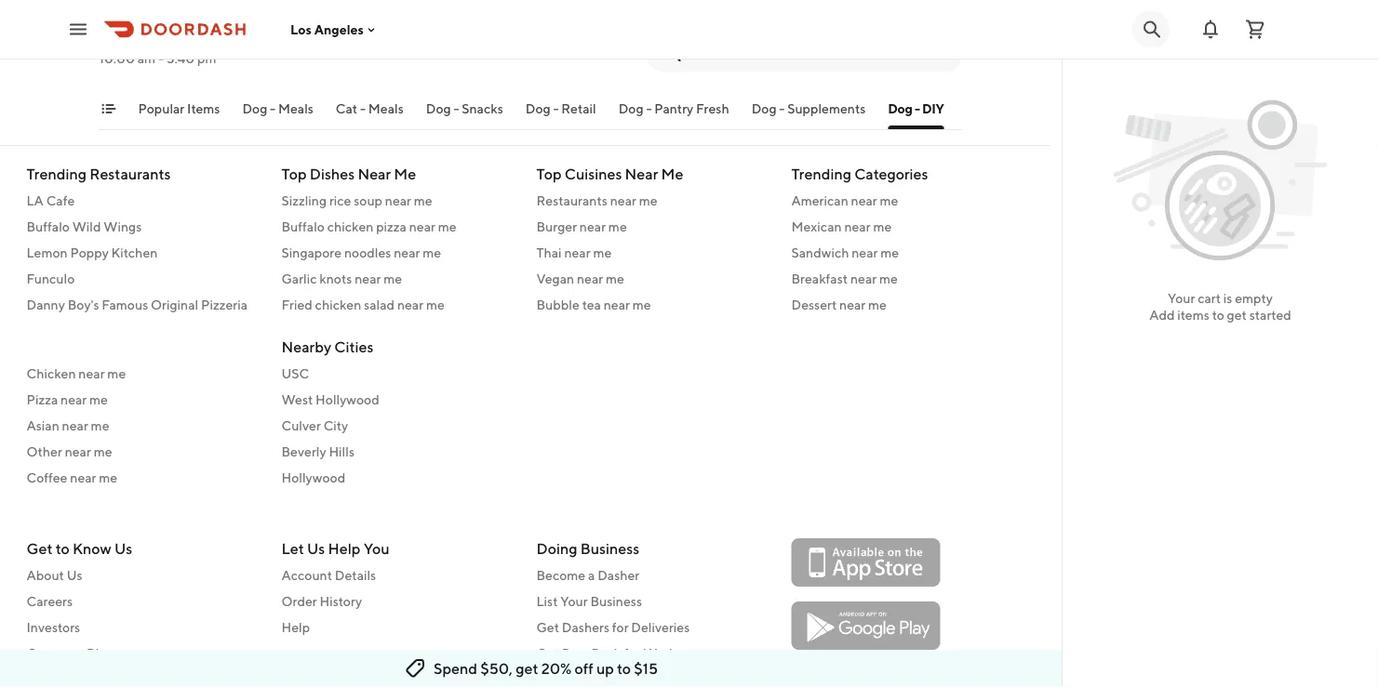 Task type: describe. For each thing, give the bounding box(es) containing it.
0 horizontal spatial restaurants
[[90, 165, 171, 182]]

meals for cat - meals
[[368, 101, 404, 116]]

near inside sandwich near me link
[[852, 245, 878, 260]]

prices
[[396, 68, 428, 81]]

me down singapore noodles near me link
[[384, 271, 402, 286]]

bubble
[[536, 297, 580, 312]]

pantry
[[654, 101, 693, 116]]

coffee near me
[[27, 470, 117, 485]]

me down buffalo chicken pizza near me link
[[423, 245, 441, 260]]

singapore
[[281, 245, 342, 260]]

spend $50, get 20% off up to $15
[[434, 660, 658, 678]]

asian near me
[[27, 418, 109, 433]]

dog - supplements
[[752, 101, 866, 116]]

american near me
[[791, 193, 898, 208]]

top cuisines near me
[[536, 165, 683, 182]]

investors
[[27, 620, 80, 636]]

dessert near me link
[[791, 295, 1024, 314]]

thai near me link
[[536, 243, 769, 262]]

get dashers for deliveries
[[536, 620, 690, 636]]

near inside burger near me link
[[580, 219, 606, 234]]

near inside the pizza near me link
[[61, 392, 87, 407]]

us for about us
[[67, 568, 82, 583]]

account details
[[281, 568, 376, 583]]

careers link
[[27, 593, 259, 611]]

city
[[324, 418, 348, 433]]

me down the sizzling rice soup near me 'link' in the left top of the page
[[438, 219, 457, 234]]

diy
[[922, 101, 944, 116]]

near for cuisines
[[625, 165, 658, 182]]

to for your
[[1212, 308, 1224, 323]]

me for top cuisines near me
[[661, 165, 683, 182]]

asian near me link
[[27, 416, 259, 435]]

me down burger near me
[[593, 245, 612, 260]]

famous
[[102, 297, 148, 312]]

singapore noodles near me
[[281, 245, 441, 260]]

1 horizontal spatial us
[[114, 540, 132, 558]]

order
[[281, 594, 317, 610]]

notification bell image
[[1199, 18, 1222, 40]]

dog for dog - pantry fresh
[[619, 101, 644, 116]]

menu
[[467, 68, 497, 81]]

me up burger near me link
[[639, 193, 658, 208]]

details
[[335, 568, 376, 583]]

culver
[[281, 418, 321, 433]]

me inside "link"
[[879, 271, 898, 286]]

breakfast
[[791, 271, 848, 286]]

near inside chicken near me link
[[79, 366, 105, 381]]

started
[[1249, 308, 1291, 323]]

items
[[187, 101, 220, 116]]

pizza
[[27, 392, 58, 407]]

up
[[596, 660, 614, 678]]

0 items, open order cart image
[[1244, 18, 1266, 40]]

mexican
[[791, 219, 842, 234]]

full menu 10:00 am - 5:40 pm
[[99, 30, 216, 66]]

knots
[[319, 271, 352, 286]]

pizza near me link
[[27, 390, 259, 409]]

dog for dog - snacks
[[426, 101, 451, 116]]

coffee near me link
[[27, 469, 259, 487]]

me down the categories
[[880, 193, 898, 208]]

deliveries
[[631, 620, 690, 636]]

dasher
[[598, 568, 640, 583]]

me down restaurants near me
[[608, 219, 627, 234]]

1 vertical spatial help
[[281, 620, 310, 636]]

menu
[[128, 30, 168, 48]]

fried chicken salad near me
[[281, 297, 445, 312]]

buffalo for top
[[281, 219, 325, 234]]

funculo
[[27, 271, 75, 286]]

popular items button
[[138, 100, 220, 129]]

your cart is empty add items to get started
[[1149, 291, 1291, 323]]

20%
[[541, 660, 572, 678]]

chicken
[[27, 366, 76, 381]]

garlic knots near me
[[281, 271, 402, 286]]

- for dog - pantry fresh
[[646, 101, 652, 116]]

0 vertical spatial help
[[328, 540, 361, 558]]

order history link
[[281, 593, 514, 611]]

beverly hills link
[[281, 442, 514, 461]]

chicken for fried
[[315, 297, 361, 312]]

lemon poppy kitchen
[[27, 245, 158, 260]]

to for spend
[[617, 660, 631, 678]]

supplements
[[787, 101, 866, 116]]

near inside buffalo chicken pizza near me link
[[409, 219, 435, 234]]

me down the chicken near me
[[89, 392, 108, 407]]

me down mexican near me link
[[881, 245, 899, 260]]

garlic knots near me link
[[281, 269, 514, 288]]

dishes
[[310, 165, 355, 182]]

me down 'breakfast near me' "link"
[[868, 297, 887, 312]]

1 vertical spatial restaurants
[[536, 193, 608, 208]]

is
[[1224, 291, 1232, 306]]

near inside "asian near me" link
[[62, 418, 88, 433]]

trending categories
[[791, 165, 928, 182]]

become a dasher
[[536, 568, 640, 583]]

a
[[588, 568, 595, 583]]

work
[[643, 646, 676, 662]]

account details link
[[281, 567, 514, 585]]

company blog
[[27, 646, 114, 662]]

items
[[1177, 308, 1210, 323]]

- for dog - supplements
[[779, 101, 785, 116]]

near inside fried chicken salad near me link
[[397, 297, 424, 312]]

beverly hills
[[281, 444, 355, 459]]

near inside other near me link
[[65, 444, 91, 459]]

me up the pizza near me link
[[107, 366, 126, 381]]

near inside vegan near me link
[[577, 271, 603, 286]]

popular
[[138, 101, 185, 116]]

top for top cuisines near me
[[536, 165, 562, 182]]

west hollywood
[[281, 392, 379, 407]]

wings
[[104, 219, 142, 234]]

near inside bubble tea near me link
[[604, 297, 630, 312]]

dashers
[[562, 620, 609, 636]]

doordash
[[562, 646, 622, 662]]

dog for dog - meals
[[242, 101, 267, 116]]

garlic
[[281, 271, 317, 286]]

1 vertical spatial hollywood
[[281, 470, 345, 485]]

doing
[[536, 540, 577, 558]]

bubble tea near me link
[[536, 295, 769, 314]]

list your business link
[[536, 593, 769, 611]]

by
[[578, 68, 591, 81]]

los angeles
[[290, 22, 364, 37]]

get inside your cart is empty add items to get started
[[1227, 308, 1247, 323]]

american near me link
[[791, 191, 1024, 210]]

dog - retail
[[526, 101, 596, 116]]

10:00
[[99, 51, 135, 66]]

dog - diy
[[888, 101, 944, 116]]

become a dasher link
[[536, 567, 769, 585]]

get doordash for work
[[536, 646, 676, 662]]

angeles
[[314, 22, 364, 37]]

thai
[[536, 245, 562, 260]]

danny boy's famous original pizzeria
[[27, 297, 248, 312]]

pizza
[[376, 219, 407, 234]]

culver city link
[[281, 416, 514, 435]]

cuisines
[[565, 165, 622, 182]]

top for top dishes near me
[[281, 165, 307, 182]]



Task type: vqa. For each thing, say whether or not it's contained in the screenshot.
Get DoorDash for Work
yes



Task type: locate. For each thing, give the bounding box(es) containing it.
- left supplements
[[779, 101, 785, 116]]

2 horizontal spatial us
[[307, 540, 325, 558]]

near inside garlic knots near me link
[[355, 271, 381, 286]]

1 horizontal spatial restaurants
[[536, 193, 608, 208]]

get down list
[[536, 620, 559, 636]]

- right cat on the top left
[[360, 101, 366, 116]]

los
[[290, 22, 312, 37]]

business down dasher
[[590, 594, 642, 610]]

2 vertical spatial to
[[617, 660, 631, 678]]

get down is
[[1227, 308, 1247, 323]]

me up the coffee near me
[[94, 444, 112, 459]]

business up dasher
[[580, 540, 639, 558]]

for
[[612, 620, 629, 636], [624, 646, 641, 662]]

1 me from the left
[[394, 165, 416, 182]]

about us
[[27, 568, 82, 583]]

me down other near me link
[[99, 470, 117, 485]]

get for get dashers for deliveries
[[536, 620, 559, 636]]

other near me link
[[27, 442, 259, 461]]

near up soup
[[358, 165, 391, 182]]

- for dog - diy
[[915, 101, 920, 116]]

1 trending from the left
[[27, 165, 87, 182]]

burger near me link
[[536, 217, 769, 236]]

me up buffalo chicken pizza near me link
[[414, 193, 432, 208]]

lemon
[[27, 245, 68, 260]]

0 horizontal spatial your
[[561, 594, 588, 610]]

about
[[27, 568, 64, 583]]

fried chicken salad near me link
[[281, 295, 514, 314]]

me down garlic knots near me link
[[426, 297, 445, 312]]

near down trending categories
[[851, 193, 877, 208]]

1 vertical spatial your
[[561, 594, 588, 610]]

tea
[[582, 297, 601, 312]]

$15
[[634, 660, 658, 678]]

1 top from the left
[[281, 165, 307, 182]]

get left off
[[536, 646, 559, 662]]

us right let
[[307, 540, 325, 558]]

dog down the prices on this menu are set directly by the merchant . in the top left of the page
[[526, 101, 551, 116]]

near right tea
[[604, 297, 630, 312]]

for up get doordash for work
[[612, 620, 629, 636]]

los angeles button
[[290, 22, 379, 37]]

me up restaurants near me link
[[661, 165, 683, 182]]

know
[[73, 540, 111, 558]]

company
[[27, 646, 84, 662]]

dog down on
[[426, 101, 451, 116]]

near up buffalo chicken pizza near me link
[[385, 193, 411, 208]]

chicken down sizzling rice soup near me
[[327, 219, 374, 234]]

me for top dishes near me
[[394, 165, 416, 182]]

1 dog from the left
[[242, 101, 267, 116]]

1 horizontal spatial your
[[1168, 291, 1195, 306]]

help link
[[281, 619, 514, 637]]

chicken for buffalo
[[327, 219, 374, 234]]

investors link
[[27, 619, 259, 637]]

meals left cat on the top left
[[278, 101, 313, 116]]

1 horizontal spatial to
[[617, 660, 631, 678]]

near up tea
[[577, 271, 603, 286]]

doing business
[[536, 540, 639, 558]]

about us link
[[27, 567, 259, 585]]

meals for dog - meals
[[278, 101, 313, 116]]

list your business
[[536, 594, 642, 610]]

top up sizzling
[[281, 165, 307, 182]]

0 vertical spatial chicken
[[327, 219, 374, 234]]

2 me from the left
[[661, 165, 683, 182]]

- for dog - retail
[[553, 101, 559, 116]]

near down noodles
[[355, 271, 381, 286]]

open menu image
[[67, 18, 89, 40]]

us right know
[[114, 540, 132, 558]]

trending for trending restaurants
[[27, 165, 87, 182]]

near up breakfast near me in the top right of the page
[[852, 245, 878, 260]]

for inside get dashers for deliveries link
[[612, 620, 629, 636]]

near up the coffee near me
[[65, 444, 91, 459]]

near inside singapore noodles near me link
[[394, 245, 420, 260]]

1 vertical spatial get
[[516, 660, 538, 678]]

dog - pantry fresh button
[[619, 100, 729, 129]]

near up pizza near me
[[79, 366, 105, 381]]

dog for dog - retail
[[526, 101, 551, 116]]

for for doordash
[[624, 646, 641, 662]]

asian
[[27, 418, 59, 433]]

full
[[99, 30, 125, 48]]

business inside 'link'
[[590, 594, 642, 610]]

usc link
[[281, 364, 514, 383]]

near down top cuisines near me
[[610, 193, 636, 208]]

chicken near me link
[[27, 364, 259, 383]]

for inside get doordash for work link
[[624, 646, 641, 662]]

me up other near me
[[91, 418, 109, 433]]

- for dog - meals
[[270, 101, 276, 116]]

0 horizontal spatial trending
[[27, 165, 87, 182]]

0 vertical spatial to
[[1212, 308, 1224, 323]]

get for get to know us
[[27, 540, 53, 558]]

1 horizontal spatial top
[[536, 165, 562, 182]]

near up restaurants near me link
[[625, 165, 658, 182]]

0 vertical spatial your
[[1168, 291, 1195, 306]]

categories
[[854, 165, 928, 182]]

1 vertical spatial to
[[56, 540, 70, 558]]

your inside your cart is empty add items to get started
[[1168, 291, 1195, 306]]

near inside mexican near me link
[[844, 219, 871, 234]]

sizzling
[[281, 193, 327, 208]]

near inside thai near me link
[[564, 245, 591, 260]]

funculo link
[[27, 269, 259, 288]]

lemon poppy kitchen link
[[27, 243, 259, 262]]

near up vegan near me
[[564, 245, 591, 260]]

1 vertical spatial chicken
[[315, 297, 361, 312]]

1 near from the left
[[358, 165, 391, 182]]

get up about
[[27, 540, 53, 558]]

trending up cafe
[[27, 165, 87, 182]]

dog down merchant
[[619, 101, 644, 116]]

fresh
[[696, 101, 729, 116]]

- left "snacks"
[[454, 101, 459, 116]]

for left the work
[[624, 646, 641, 662]]

your right list
[[561, 594, 588, 610]]

top dishes near me
[[281, 165, 416, 182]]

1 buffalo from the left
[[27, 219, 70, 234]]

0 vertical spatial business
[[580, 540, 639, 558]]

near down buffalo chicken pizza near me link
[[394, 245, 420, 260]]

poppy
[[70, 245, 109, 260]]

american
[[791, 193, 848, 208]]

restaurants near me
[[536, 193, 658, 208]]

restaurants up burger near me
[[536, 193, 608, 208]]

burger near me
[[536, 219, 627, 234]]

0 horizontal spatial top
[[281, 165, 307, 182]]

0 vertical spatial for
[[612, 620, 629, 636]]

near up other near me
[[62, 418, 88, 433]]

2 trending from the left
[[791, 165, 851, 182]]

- right am
[[158, 51, 164, 66]]

dog right fresh
[[752, 101, 777, 116]]

get dashers for deliveries link
[[536, 619, 769, 637]]

buffalo down sizzling
[[281, 219, 325, 234]]

top left cuisines
[[536, 165, 562, 182]]

your up items on the top right of page
[[1168, 291, 1195, 306]]

danny
[[27, 297, 65, 312]]

1 vertical spatial for
[[624, 646, 641, 662]]

usc
[[281, 366, 309, 381]]

1 horizontal spatial help
[[328, 540, 361, 558]]

you
[[364, 540, 390, 558]]

wild
[[72, 219, 101, 234]]

hollywood up city
[[316, 392, 379, 407]]

me down sandwich near me link
[[879, 271, 898, 286]]

hollywood down the beverly hills
[[281, 470, 345, 485]]

empty
[[1235, 291, 1273, 306]]

become
[[536, 568, 586, 583]]

bubble tea near me
[[536, 297, 651, 312]]

0 horizontal spatial meals
[[278, 101, 313, 116]]

1 vertical spatial get
[[536, 620, 559, 636]]

to up about us
[[56, 540, 70, 558]]

near inside 'breakfast near me' "link"
[[850, 271, 877, 286]]

me down american near me link
[[873, 219, 892, 234]]

2 horizontal spatial to
[[1212, 308, 1224, 323]]

other
[[27, 444, 62, 459]]

- for dog - snacks
[[454, 101, 459, 116]]

1 horizontal spatial trending
[[791, 165, 851, 182]]

buffalo up lemon
[[27, 219, 70, 234]]

vegan near me
[[536, 271, 624, 286]]

merchant
[[613, 68, 663, 81]]

6 dog from the left
[[888, 101, 912, 116]]

4 dog from the left
[[619, 101, 644, 116]]

near inside coffee near me link
[[70, 470, 96, 485]]

1 horizontal spatial near
[[625, 165, 658, 182]]

chicken down knots
[[315, 297, 361, 312]]

chicken near me
[[27, 366, 126, 381]]

boy's
[[68, 297, 99, 312]]

near right pizza
[[409, 219, 435, 234]]

near down sandwich near me
[[850, 271, 877, 286]]

0 horizontal spatial me
[[394, 165, 416, 182]]

meals inside dog - meals button
[[278, 101, 313, 116]]

us inside about us link
[[67, 568, 82, 583]]

dog - meals button
[[242, 100, 313, 129]]

near inside the dessert near me link
[[839, 297, 866, 312]]

0 horizontal spatial to
[[56, 540, 70, 558]]

dog left diy
[[888, 101, 912, 116]]

1 horizontal spatial meals
[[368, 101, 404, 116]]

0 horizontal spatial buffalo
[[27, 219, 70, 234]]

us for let us help you
[[307, 540, 325, 558]]

to right up in the left bottom of the page
[[617, 660, 631, 678]]

2 dog from the left
[[426, 101, 451, 116]]

dog for dog - diy
[[888, 101, 912, 116]]

kitchen
[[111, 245, 158, 260]]

me up the sizzling rice soup near me 'link' in the left top of the page
[[394, 165, 416, 182]]

2 vertical spatial get
[[536, 646, 559, 662]]

0 horizontal spatial get
[[516, 660, 538, 678]]

get for get doordash for work
[[536, 646, 559, 662]]

- left diy
[[915, 101, 920, 116]]

dog right items
[[242, 101, 267, 116]]

2 top from the left
[[536, 165, 562, 182]]

near for dishes
[[358, 165, 391, 182]]

2 buffalo from the left
[[281, 219, 325, 234]]

2 near from the left
[[625, 165, 658, 182]]

me down vegan near me link
[[632, 297, 651, 312]]

near inside american near me link
[[851, 193, 877, 208]]

near down breakfast near me in the top right of the page
[[839, 297, 866, 312]]

get to know us
[[27, 540, 132, 558]]

us
[[114, 540, 132, 558], [307, 540, 325, 558], [67, 568, 82, 583]]

buffalo chicken pizza near me
[[281, 219, 457, 234]]

1 horizontal spatial me
[[661, 165, 683, 182]]

show menu categories image
[[101, 101, 116, 116]]

0 horizontal spatial help
[[281, 620, 310, 636]]

- left retail
[[553, 101, 559, 116]]

sandwich near me link
[[791, 243, 1024, 262]]

me
[[414, 193, 432, 208], [639, 193, 658, 208], [880, 193, 898, 208], [438, 219, 457, 234], [608, 219, 627, 234], [873, 219, 892, 234], [423, 245, 441, 260], [593, 245, 612, 260], [881, 245, 899, 260], [384, 271, 402, 286], [606, 271, 624, 286], [879, 271, 898, 286], [426, 297, 445, 312], [632, 297, 651, 312], [868, 297, 887, 312], [107, 366, 126, 381], [89, 392, 108, 407], [91, 418, 109, 433], [94, 444, 112, 459], [99, 470, 117, 485]]

trending up american
[[791, 165, 851, 182]]

original
[[151, 297, 198, 312]]

account
[[281, 568, 332, 583]]

for for dashers
[[612, 620, 629, 636]]

0 vertical spatial get
[[1227, 308, 1247, 323]]

dog for dog - supplements
[[752, 101, 777, 116]]

snacks
[[462, 101, 503, 116]]

cart
[[1198, 291, 1221, 306]]

us down get to know us
[[67, 568, 82, 583]]

your inside 'link'
[[561, 594, 588, 610]]

order history
[[281, 594, 362, 610]]

near down garlic knots near me link
[[397, 297, 424, 312]]

near up sandwich near me
[[844, 219, 871, 234]]

me inside 'link'
[[414, 193, 432, 208]]

to inside your cart is empty add items to get started
[[1212, 308, 1224, 323]]

dog inside button
[[242, 101, 267, 116]]

- inside full menu 10:00 am - 5:40 pm
[[158, 51, 164, 66]]

breakfast near me link
[[791, 269, 1024, 288]]

get left 20%
[[516, 660, 538, 678]]

trending for trending categories
[[791, 165, 851, 182]]

meals inside cat - meals button
[[368, 101, 404, 116]]

help down order
[[281, 620, 310, 636]]

near inside restaurants near me link
[[610, 193, 636, 208]]

company blog link
[[27, 645, 259, 663]]

add
[[1149, 308, 1175, 323]]

- inside button
[[270, 101, 276, 116]]

pm
[[197, 51, 216, 66]]

- for cat - meals
[[360, 101, 366, 116]]

- left pantry
[[646, 101, 652, 116]]

3 dog from the left
[[526, 101, 551, 116]]

2 meals from the left
[[368, 101, 404, 116]]

nearby cities
[[281, 338, 374, 355]]

dog
[[242, 101, 267, 116], [426, 101, 451, 116], [526, 101, 551, 116], [619, 101, 644, 116], [752, 101, 777, 116], [888, 101, 912, 116]]

to down cart
[[1212, 308, 1224, 323]]

Item Search search field
[[695, 43, 948, 63]]

near inside the sizzling rice soup near me 'link'
[[385, 193, 411, 208]]

meals right cat on the top left
[[368, 101, 404, 116]]

1 vertical spatial business
[[590, 594, 642, 610]]

1 horizontal spatial get
[[1227, 308, 1247, 323]]

am
[[137, 51, 156, 66]]

1 meals from the left
[[278, 101, 313, 116]]

singapore noodles near me link
[[281, 243, 514, 262]]

1 horizontal spatial buffalo
[[281, 219, 325, 234]]

0 vertical spatial get
[[27, 540, 53, 558]]

coffee
[[27, 470, 67, 485]]

0 vertical spatial hollywood
[[316, 392, 379, 407]]

- right items
[[270, 101, 276, 116]]

sandwich
[[791, 245, 849, 260]]

help up details
[[328, 540, 361, 558]]

0 vertical spatial restaurants
[[90, 165, 171, 182]]

buffalo for trending
[[27, 219, 70, 234]]

restaurants
[[90, 165, 171, 182], [536, 193, 608, 208]]

near down the chicken near me
[[61, 392, 87, 407]]

5 dog from the left
[[752, 101, 777, 116]]

get doordash for work link
[[536, 645, 769, 663]]

near down restaurants near me
[[580, 219, 606, 234]]

restaurants up la cafe link
[[90, 165, 171, 182]]

me up the bubble tea near me
[[606, 271, 624, 286]]

0 horizontal spatial us
[[67, 568, 82, 583]]

0 horizontal spatial near
[[358, 165, 391, 182]]

near down other near me
[[70, 470, 96, 485]]



